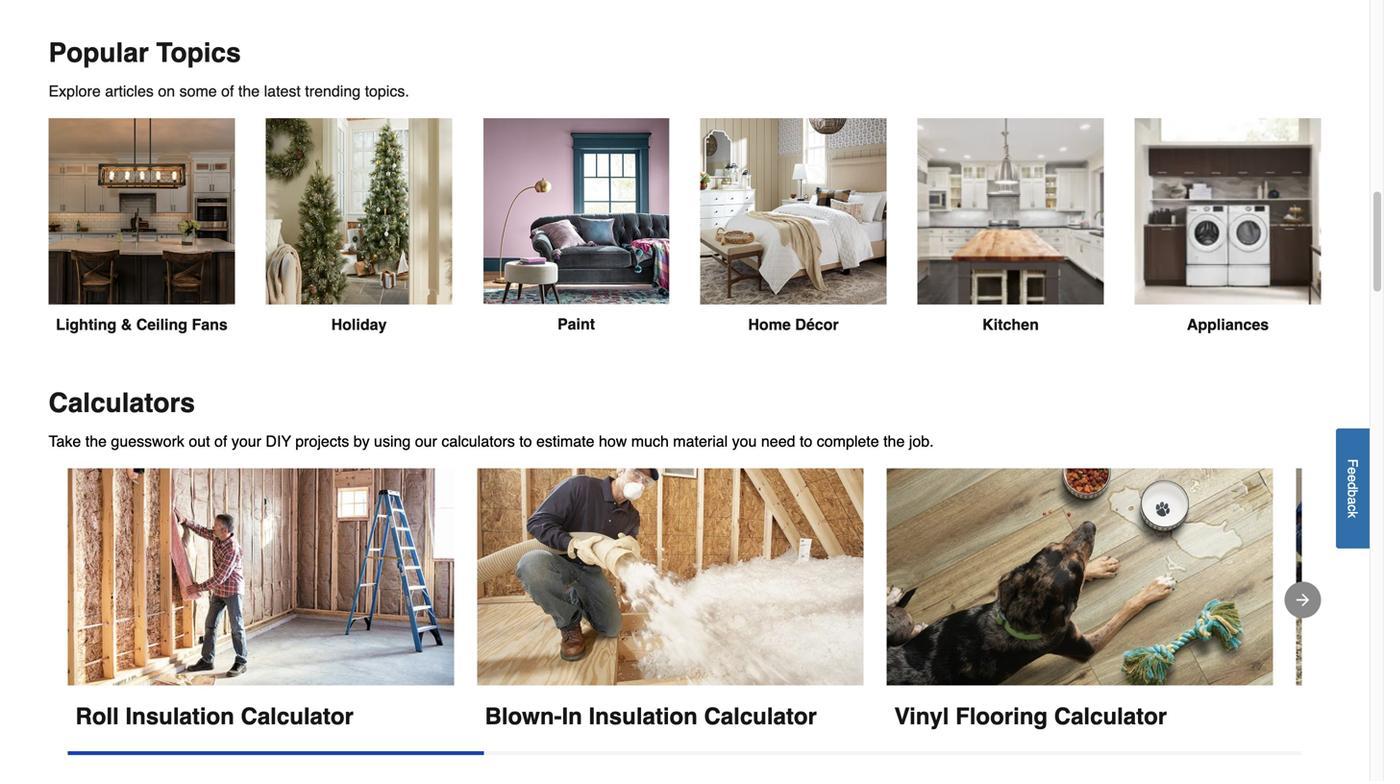 Task type: locate. For each thing, give the bounding box(es) containing it.
blown-in insulation calculator
[[485, 703, 817, 730]]

much
[[631, 433, 669, 450]]

insulation right in
[[589, 703, 698, 730]]

of right some
[[221, 82, 234, 100]]

k
[[1345, 511, 1361, 518]]

2 insulation from the left
[[589, 703, 698, 730]]

need
[[761, 433, 795, 450]]

2 e from the top
[[1345, 475, 1361, 482]]

insulation right roll
[[125, 703, 234, 730]]

to right need
[[800, 433, 813, 450]]

1 horizontal spatial insulation
[[589, 703, 698, 730]]

of right out
[[214, 433, 227, 450]]

0 horizontal spatial the
[[85, 433, 107, 450]]

a
[[1345, 497, 1361, 505]]

3 calculator from the left
[[1054, 703, 1167, 730]]

a living room with a violet accent wall, a window with blue casing and a gray sofa. image
[[483, 118, 670, 304]]

0 horizontal spatial insulation
[[125, 703, 234, 730]]

kitchen
[[983, 316, 1039, 334]]

1 vertical spatial of
[[214, 433, 227, 450]]

1 horizontal spatial to
[[800, 433, 813, 450]]

arrow right image
[[1293, 591, 1313, 610]]

trending
[[305, 82, 361, 100]]

the left job.
[[883, 433, 905, 450]]

a bedroom with brown wood paneling, a white dresser and a bed with beige and brown blankets. image
[[700, 118, 887, 305]]

blown-in insulation calculator link
[[477, 469, 864, 732]]

a farmhouse-style hanging light with five lighted bulbs over a kitchen island. image
[[49, 118, 235, 305]]

vinyl flooring calculator link
[[887, 469, 1273, 732]]

topics.
[[365, 82, 409, 100]]

home décor
[[748, 316, 839, 334]]

to
[[519, 433, 532, 450], [800, 433, 813, 450]]

2 horizontal spatial calculator
[[1054, 703, 1167, 730]]

calculator
[[241, 703, 354, 730], [704, 703, 817, 730], [1054, 703, 1167, 730]]

complete
[[817, 433, 879, 450]]

e
[[1345, 467, 1361, 475], [1345, 475, 1361, 482]]

on
[[158, 82, 175, 100]]

by
[[353, 433, 370, 450]]

e up d
[[1345, 467, 1361, 475]]

paint link
[[483, 118, 670, 334]]

appliances
[[1187, 316, 1269, 334]]

insulation
[[125, 703, 234, 730], [589, 703, 698, 730]]

home
[[748, 316, 791, 334]]

in
[[562, 703, 582, 730]]

1 calculator from the left
[[241, 703, 354, 730]]

job.
[[909, 433, 934, 450]]

calculator inside "link"
[[704, 703, 817, 730]]

holiday link
[[266, 118, 452, 334]]

scrollbar
[[68, 752, 484, 755]]

f e e d b a c k
[[1345, 459, 1361, 518]]

insulation inside "link"
[[589, 703, 698, 730]]

blown-
[[485, 703, 562, 730]]

you
[[732, 433, 757, 450]]

1 horizontal spatial the
[[238, 82, 260, 100]]

0 horizontal spatial to
[[519, 433, 532, 450]]

0 horizontal spatial calculator
[[241, 703, 354, 730]]

of
[[221, 82, 234, 100], [214, 433, 227, 450]]

1 horizontal spatial calculator
[[704, 703, 817, 730]]

2 horizontal spatial the
[[883, 433, 905, 450]]

guesswork
[[111, 433, 184, 450]]

ceiling
[[136, 316, 187, 334]]

a man using a machine to add blown-in insulation between the joists in an attic. image
[[477, 469, 864, 687]]

paint
[[557, 315, 595, 333]]

the
[[238, 82, 260, 100], [85, 433, 107, 450], [883, 433, 905, 450]]

c
[[1345, 505, 1361, 511]]

calculators
[[49, 388, 195, 419]]

0 vertical spatial of
[[221, 82, 234, 100]]

the right the take
[[85, 433, 107, 450]]

to left the estimate
[[519, 433, 532, 450]]

d
[[1345, 482, 1361, 490]]

e up b
[[1345, 475, 1361, 482]]

vinyl flooring calculator
[[894, 703, 1167, 730]]

explore articles on some of the latest trending topics.
[[49, 82, 409, 100]]

the left latest at top
[[238, 82, 260, 100]]

2 calculator from the left
[[704, 703, 817, 730]]

flooring
[[956, 703, 1048, 730]]



Task type: describe. For each thing, give the bounding box(es) containing it.
how
[[599, 433, 627, 450]]

articles
[[105, 82, 154, 100]]

using
[[374, 433, 411, 450]]

of for popular topics
[[221, 82, 234, 100]]

lighting
[[56, 316, 117, 334]]

of for calculators
[[214, 433, 227, 450]]

white side-by-side washer and dryer set between brown cabinets in a laundry room with a window. image
[[1135, 118, 1321, 305]]

your
[[232, 433, 261, 450]]

fans
[[192, 316, 228, 334]]

latest
[[264, 82, 301, 100]]

roll
[[75, 703, 119, 730]]

diy
[[266, 433, 291, 450]]

projects
[[295, 433, 349, 450]]

material
[[673, 433, 728, 450]]

1 e from the top
[[1345, 467, 1361, 475]]

roll insulation calculator link
[[68, 469, 454, 732]]

a living room and sunroom decorated with lighted christmas trees, a wreath and garland. image
[[266, 118, 452, 305]]

1 insulation from the left
[[125, 703, 234, 730]]

calculator for vinyl flooring calculator
[[1054, 703, 1167, 730]]

a dog on a wood-look vinyl plank floor next to a food dish, a bowl with spilled water and a toy. image
[[887, 469, 1273, 687]]

f e e d b a c k button
[[1336, 429, 1370, 549]]

a white kitchen, stainless steel appliances, butcher block center island and dark wood flooring. image
[[918, 118, 1104, 305]]

our
[[415, 433, 437, 450]]

a man installing faced insulation between the wall studs of a building. image
[[68, 469, 454, 687]]

home décor link
[[700, 118, 887, 334]]

take the guesswork out of your diy projects by using our calculators to estimate how much material you need to complete the job.
[[49, 433, 934, 450]]

vinyl
[[894, 703, 949, 730]]

&
[[121, 316, 132, 334]]

kitchen link
[[918, 118, 1104, 334]]

popular
[[49, 38, 149, 68]]

take
[[49, 433, 81, 450]]

lighting & ceiling fans
[[56, 316, 228, 334]]

calculator for roll insulation calculator
[[241, 703, 354, 730]]

popular topics
[[49, 38, 241, 68]]

roll insulation calculator
[[75, 703, 354, 730]]

2 to from the left
[[800, 433, 813, 450]]

b
[[1345, 490, 1361, 497]]

topics
[[156, 38, 241, 68]]

estimate
[[536, 433, 595, 450]]

holiday
[[331, 316, 387, 334]]

décor
[[795, 316, 839, 334]]

f
[[1345, 459, 1361, 467]]

explore
[[49, 82, 101, 100]]

appliances link
[[1135, 118, 1321, 334]]

out
[[189, 433, 210, 450]]

some
[[179, 82, 217, 100]]

lighting & ceiling fans link
[[49, 118, 235, 334]]

1 to from the left
[[519, 433, 532, 450]]

calculators
[[442, 433, 515, 450]]

a man wearing work gloves finishing the edge of a concrete slab. image
[[1296, 469, 1384, 687]]



Task type: vqa. For each thing, say whether or not it's contained in the screenshot.
the by
yes



